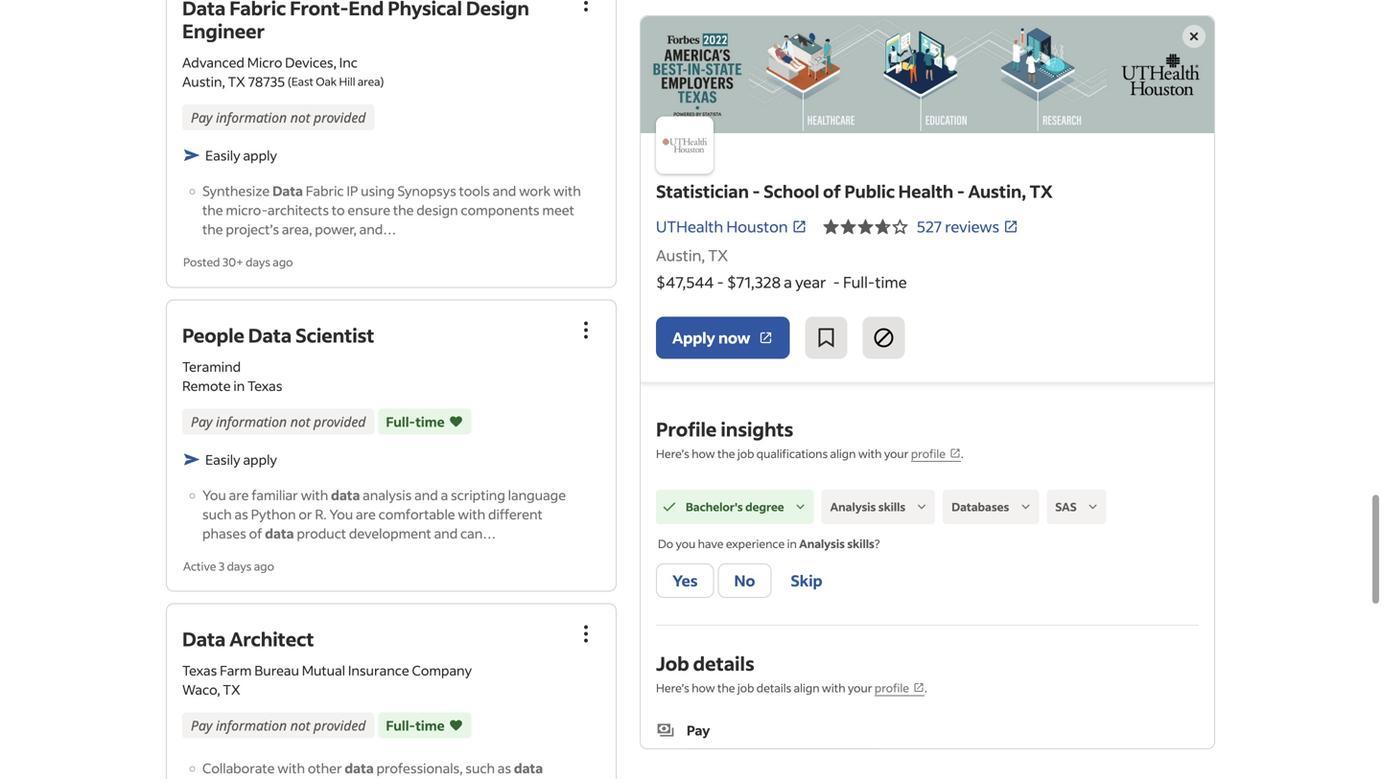 Task type: vqa. For each thing, say whether or not it's contained in the screenshot.
Active 2 days ago to the bottom
no



Task type: locate. For each thing, give the bounding box(es) containing it.
no
[[734, 571, 755, 591]]

information down 78735
[[216, 109, 287, 127]]

1 horizontal spatial details
[[757, 681, 792, 696]]

professionals,
[[376, 760, 463, 777]]

1 vertical spatial .
[[925, 681, 927, 696]]

project's
[[226, 221, 279, 238]]

matches your preference image up scripting
[[448, 412, 464, 431]]

and inside fabric ip using synopsys tools and work with the micro-architects to ensure the design components meet the project's area, power, and…
[[493, 182, 516, 200]]

0 horizontal spatial in
[[233, 377, 245, 395]]

provided
[[314, 109, 366, 127], [314, 413, 366, 431], [314, 717, 366, 735]]

apply
[[243, 147, 277, 164], [243, 451, 277, 468]]

2 full-time from the top
[[386, 717, 445, 735]]

1 not from the top
[[290, 109, 310, 127]]

databases
[[952, 500, 1009, 515]]

here's how the job details align with your
[[656, 681, 875, 696]]

2 matches your preference image from the top
[[448, 716, 464, 736]]

2 provided from the top
[[314, 413, 366, 431]]

days for data fabric front-end physical design engineer
[[246, 255, 270, 270]]

inc
[[339, 54, 358, 71]]

2 easily from the top
[[205, 451, 240, 468]]

a
[[784, 272, 792, 292], [441, 487, 448, 504]]

1 horizontal spatial texas
[[248, 377, 282, 395]]

fabric
[[229, 0, 286, 20], [306, 182, 344, 200]]

0 horizontal spatial matching qualification image
[[661, 499, 678, 516]]

1 vertical spatial profile link
[[875, 681, 925, 697]]

1 easily from the top
[[205, 147, 240, 164]]

here's
[[656, 447, 689, 461], [656, 681, 689, 696]]

data product development and can…
[[265, 525, 496, 542]]

2 information from the top
[[216, 413, 287, 431]]

pay information not provided
[[191, 109, 366, 127], [191, 413, 366, 431], [191, 717, 366, 735]]

as
[[235, 506, 248, 523], [498, 760, 511, 777]]

0 vertical spatial texas
[[248, 377, 282, 395]]

are left the "familiar"
[[229, 487, 249, 504]]

pay information not provided down the (
[[191, 109, 366, 127]]

provided down hill
[[314, 109, 366, 127]]

you right r.
[[329, 506, 353, 523]]

0 horizontal spatial a
[[441, 487, 448, 504]]

save this job image
[[815, 327, 838, 350]]

1 information from the top
[[216, 109, 287, 127]]

- right the health
[[957, 180, 965, 202]]

0 vertical spatial profile link
[[911, 447, 961, 462]]

- up houston on the right top of page
[[752, 180, 760, 202]]

1 horizontal spatial your
[[884, 447, 909, 461]]

0 vertical spatial easily
[[205, 147, 240, 164]]

apply up synthesize data on the left top of the page
[[243, 147, 277, 164]]

front-
[[290, 0, 349, 20]]

you
[[676, 537, 696, 551]]

0 vertical spatial are
[[229, 487, 249, 504]]

fabric up micro
[[229, 0, 286, 20]]

work
[[519, 182, 551, 200]]

0 horizontal spatial as
[[235, 506, 248, 523]]

2 missing qualification image from the left
[[1084, 499, 1102, 516]]

of inside analysis and a scripting language such as python or r. you are comfortable with different phases of
[[249, 525, 262, 542]]

information up collaborate
[[216, 717, 287, 735]]

2 vertical spatial full-
[[386, 717, 416, 735]]

analysis up skip
[[799, 537, 845, 551]]

1 vertical spatial profile
[[875, 681, 909, 696]]

1 here's from the top
[[656, 447, 689, 461]]

austin, up $47,544
[[656, 246, 705, 265]]

1 vertical spatial time
[[416, 413, 445, 431]]

1 vertical spatial such
[[465, 760, 495, 777]]

austin, tx
[[656, 246, 728, 265]]

1 horizontal spatial profile
[[911, 447, 946, 461]]

components
[[461, 202, 540, 219]]

2 matching qualification image from the left
[[792, 499, 809, 516]]

not up other
[[290, 717, 310, 735]]

micro
[[247, 54, 282, 71]]

0 vertical spatial easily apply
[[205, 147, 277, 164]]

pay information not provided for front-
[[191, 109, 366, 127]]

0 horizontal spatial of
[[249, 525, 262, 542]]

using
[[361, 182, 395, 200]]

as inside analysis and a scripting language such as python or r. you are comfortable with different phases of
[[235, 506, 248, 523]]

0 horizontal spatial fabric
[[229, 0, 286, 20]]

3.8 out of 5 stars image
[[823, 215, 909, 238]]

1 vertical spatial full-time
[[386, 717, 445, 735]]

easily for data fabric front-end physical design engineer
[[205, 147, 240, 164]]

missing qualification image inside 'analysis skills' button
[[913, 499, 931, 516]]

apply up the "familiar"
[[243, 451, 277, 468]]

0 horizontal spatial your
[[848, 681, 872, 696]]

ago right "3"
[[254, 559, 274, 574]]

architect
[[229, 627, 314, 652]]

1 horizontal spatial you
[[329, 506, 353, 523]]

1 vertical spatial job
[[737, 681, 754, 696]]

a left year
[[784, 272, 792, 292]]

pay information not provided down teramind remote in texas
[[191, 413, 366, 431]]

1 matches your preference image from the top
[[448, 412, 464, 431]]

1 vertical spatial full-
[[386, 413, 416, 431]]

1 vertical spatial you
[[329, 506, 353, 523]]

uthealth houston
[[656, 217, 788, 236]]

fabric up 'to'
[[306, 182, 344, 200]]

1 horizontal spatial align
[[830, 447, 856, 461]]

2 here's from the top
[[656, 681, 689, 696]]

1 vertical spatial apply
[[243, 451, 277, 468]]

a up comfortable
[[441, 487, 448, 504]]

data inside 'data fabric front-end physical design engineer'
[[182, 0, 226, 20]]

527
[[917, 217, 942, 236]]

ago down area,
[[273, 255, 293, 270]]

as right professionals, at the left bottom of page
[[498, 760, 511, 777]]

time up professionals, at the left bottom of page
[[416, 717, 445, 735]]

1 vertical spatial information
[[216, 413, 287, 431]]

matching qualification image up do
[[661, 499, 678, 516]]

0 vertical spatial ago
[[273, 255, 293, 270]]

0 horizontal spatial missing qualification image
[[913, 499, 931, 516]]

days right "3"
[[227, 559, 252, 574]]

of left public
[[823, 180, 841, 202]]

2 vertical spatial information
[[216, 717, 287, 735]]

meet
[[542, 202, 574, 219]]

job down job details
[[737, 681, 754, 696]]

2 vertical spatial pay information not provided
[[191, 717, 366, 735]]

such inside analysis and a scripting language such as python or r. you are comfortable with different phases of
[[202, 506, 232, 523]]

pay information not provided down bureau
[[191, 717, 366, 735]]

1 vertical spatial and
[[414, 487, 438, 504]]

full-time up professionals, at the left bottom of page
[[386, 717, 445, 735]]

micro-
[[226, 202, 268, 219]]

and
[[493, 182, 516, 200], [414, 487, 438, 504], [434, 525, 458, 542]]

0 vertical spatial analysis
[[830, 500, 876, 515]]

1 vertical spatial provided
[[314, 413, 366, 431]]

you up "phases"
[[202, 487, 226, 504]]

how down 'profile'
[[692, 447, 715, 461]]

time for data architect
[[416, 717, 445, 735]]

and…
[[359, 221, 396, 238]]

pay down job details
[[687, 722, 710, 740]]

2 easily apply from the top
[[205, 451, 277, 468]]

1 horizontal spatial such
[[465, 760, 495, 777]]

ago for data
[[254, 559, 274, 574]]

0 vertical spatial a
[[784, 272, 792, 292]]

do you have experience in analysis skills ?
[[658, 537, 880, 551]]

skills up ?
[[878, 500, 906, 515]]

job down insights
[[737, 447, 754, 461]]

matches your preference image
[[448, 412, 464, 431], [448, 716, 464, 736]]

pay down advanced
[[191, 109, 212, 127]]

texas up waco,
[[182, 662, 217, 680]]

1 apply from the top
[[243, 147, 277, 164]]

job actions for data architect is collapsed image
[[574, 623, 598, 646]]

0 vertical spatial profile
[[911, 447, 946, 461]]

0 horizontal spatial align
[[794, 681, 820, 696]]

profile link
[[911, 447, 961, 462], [875, 681, 925, 697]]

missing qualification image right analysis skills
[[913, 499, 931, 516]]

here's down 'profile'
[[656, 447, 689, 461]]

easily up you are familiar with data
[[205, 451, 240, 468]]

matching qualification image
[[661, 499, 678, 516], [792, 499, 809, 516]]

analysis skills button
[[822, 490, 935, 525]]

1 horizontal spatial are
[[356, 506, 376, 523]]

matching qualification image right degree
[[792, 499, 809, 516]]

fabric inside fabric ip using synopsys tools and work with the micro-architects to ensure the design components meet the project's area, power, and…
[[306, 182, 344, 200]]

missing qualification image
[[1017, 499, 1034, 516]]

the down 'synthesize'
[[202, 202, 223, 219]]

bureau
[[254, 662, 299, 680]]

texas down people data scientist
[[248, 377, 282, 395]]

east
[[291, 75, 314, 89]]

2 vertical spatial austin,
[[656, 246, 705, 265]]

1 job from the top
[[737, 447, 754, 461]]

0 vertical spatial job
[[737, 447, 754, 461]]

0 vertical spatial apply
[[243, 147, 277, 164]]

skills
[[878, 500, 906, 515], [847, 537, 874, 551]]

days right 30+
[[246, 255, 270, 270]]

farm
[[220, 662, 252, 680]]

2 vertical spatial provided
[[314, 717, 366, 735]]

easily up 'synthesize'
[[205, 147, 240, 164]]

1 horizontal spatial skills
[[878, 500, 906, 515]]

yes button
[[656, 564, 714, 599]]

uthealth houston logo image
[[641, 16, 1214, 133], [656, 116, 714, 174]]

1 vertical spatial pay information not provided
[[191, 413, 366, 431]]

- left $71,328
[[717, 272, 724, 292]]

1 how from the top
[[692, 447, 715, 461]]

provided up other
[[314, 717, 366, 735]]

0 vertical spatial your
[[884, 447, 909, 461]]

matches your preference image for people data scientist
[[448, 412, 464, 431]]

the down profile insights
[[717, 447, 735, 461]]

data
[[182, 0, 226, 20], [272, 182, 303, 200], [248, 323, 292, 348], [182, 627, 226, 652]]

1 pay information not provided from the top
[[191, 109, 366, 127]]

easily apply up the "familiar"
[[205, 451, 277, 468]]

0 vertical spatial full-
[[843, 272, 875, 292]]

skip
[[791, 571, 822, 591]]

pay
[[191, 109, 212, 127], [191, 413, 212, 431], [191, 717, 212, 735], [687, 722, 710, 740]]

product
[[297, 525, 346, 542]]

with inside analysis and a scripting language such as python or r. you are comfortable with different phases of
[[458, 506, 485, 523]]

0 vertical spatial pay information not provided
[[191, 109, 366, 127]]

sas
[[1055, 500, 1077, 515]]

1 vertical spatial align
[[794, 681, 820, 696]]

are up data product development and can…
[[356, 506, 376, 523]]

1 horizontal spatial missing qualification image
[[1084, 499, 1102, 516]]

full- right year
[[843, 272, 875, 292]]

information down teramind remote in texas
[[216, 413, 287, 431]]

analysis inside button
[[830, 500, 876, 515]]

pay information not provided for scientist
[[191, 413, 366, 431]]

1 vertical spatial fabric
[[306, 182, 344, 200]]

analysis up ?
[[830, 500, 876, 515]]

1 horizontal spatial a
[[784, 272, 792, 292]]

in right remote
[[233, 377, 245, 395]]

job for insights
[[737, 447, 754, 461]]

time up not interested icon
[[875, 272, 907, 292]]

1 vertical spatial here's
[[656, 681, 689, 696]]

you
[[202, 487, 226, 504], [329, 506, 353, 523]]

data up advanced
[[182, 0, 226, 20]]

active
[[183, 559, 216, 574]]

not up you are familiar with data
[[290, 413, 310, 431]]

such for data
[[465, 760, 495, 777]]

data up architects
[[272, 182, 303, 200]]

2 job from the top
[[737, 681, 754, 696]]

profile insights
[[656, 417, 793, 442]]

0 vertical spatial such
[[202, 506, 232, 523]]

not for front-
[[290, 109, 310, 127]]

1 matching qualification image from the left
[[661, 499, 678, 516]]

1 vertical spatial days
[[227, 559, 252, 574]]

pay down remote
[[191, 413, 212, 431]]

missing qualification image right 'sas'
[[1084, 499, 1102, 516]]

0 vertical spatial in
[[233, 377, 245, 395]]

full- for data architect
[[386, 717, 416, 735]]

not
[[290, 109, 310, 127], [290, 413, 310, 431], [290, 717, 310, 735]]

2 vertical spatial not
[[290, 717, 310, 735]]

0 vertical spatial not
[[290, 109, 310, 127]]

1 vertical spatial in
[[787, 537, 797, 551]]

missing qualification image inside sas button
[[1084, 499, 1102, 516]]

data fabric front-end physical design engineer button
[[182, 0, 529, 43]]

pay for people data scientist
[[191, 413, 212, 431]]

data up teramind remote in texas
[[248, 323, 292, 348]]

here's down job
[[656, 681, 689, 696]]

provided for scientist
[[314, 413, 366, 431]]

0 vertical spatial information
[[216, 109, 287, 127]]

the up posted
[[202, 221, 223, 238]]

2 vertical spatial time
[[416, 717, 445, 735]]

area
[[358, 75, 380, 89]]

development
[[349, 525, 431, 542]]

matches your preference image for data architect
[[448, 716, 464, 736]]

skills down analysis skills
[[847, 537, 874, 551]]

0 vertical spatial and
[[493, 182, 516, 200]]

3 information from the top
[[216, 717, 287, 735]]

texas
[[248, 377, 282, 395], [182, 662, 217, 680]]

2 how from the top
[[692, 681, 715, 696]]

1 horizontal spatial .
[[961, 447, 964, 461]]

1 easily apply from the top
[[205, 147, 277, 164]]

your for job details
[[848, 681, 872, 696]]

as up "phases"
[[235, 506, 248, 523]]

austin, down advanced
[[182, 73, 225, 90]]

0 vertical spatial skills
[[878, 500, 906, 515]]

information for front-
[[216, 109, 287, 127]]

austin, up reviews
[[968, 180, 1026, 202]]

and left can…
[[434, 525, 458, 542]]

company
[[412, 662, 472, 680]]

527 reviews
[[917, 217, 999, 236]]

bachelor's degree
[[686, 500, 784, 515]]

0 vertical spatial full-time
[[386, 413, 445, 431]]

1 horizontal spatial of
[[823, 180, 841, 202]]

pay down waco,
[[191, 717, 212, 735]]

matches your preference image up professionals, at the left bottom of page
[[448, 716, 464, 736]]

full- up analysis
[[386, 413, 416, 431]]

0 vertical spatial of
[[823, 180, 841, 202]]

ago
[[273, 255, 293, 270], [254, 559, 274, 574]]

0 horizontal spatial details
[[693, 651, 754, 676]]

such up "phases"
[[202, 506, 232, 523]]

1 provided from the top
[[314, 109, 366, 127]]

information
[[216, 109, 287, 127], [216, 413, 287, 431], [216, 717, 287, 735]]

2 vertical spatial and
[[434, 525, 458, 542]]

1 vertical spatial your
[[848, 681, 872, 696]]

profile link for job details
[[875, 681, 925, 697]]

qualifications
[[757, 447, 828, 461]]

full- up professionals, at the left bottom of page
[[386, 717, 416, 735]]

1 horizontal spatial matching qualification image
[[792, 499, 809, 516]]

now
[[718, 328, 750, 348]]

0 horizontal spatial such
[[202, 506, 232, 523]]

with inside fabric ip using synopsys tools and work with the micro-architects to ensure the design components meet the project's area, power, and…
[[553, 182, 581, 200]]

1 vertical spatial as
[[498, 760, 511, 777]]

austin,
[[182, 73, 225, 90], [968, 180, 1026, 202], [656, 246, 705, 265]]

1 full-time from the top
[[386, 413, 445, 431]]

2 not from the top
[[290, 413, 310, 431]]

tx inside texas farm bureau mutual insurance company waco, tx
[[223, 681, 240, 699]]

1 horizontal spatial as
[[498, 760, 511, 777]]

full-time for data architect
[[386, 717, 445, 735]]

as for data
[[498, 760, 511, 777]]

missing qualification image for analysis skills
[[913, 499, 931, 516]]

missing qualification image
[[913, 499, 931, 516], [1084, 499, 1102, 516]]

$47,544
[[656, 272, 714, 292]]

1 missing qualification image from the left
[[913, 499, 931, 516]]

texas inside texas farm bureau mutual insurance company waco, tx
[[182, 662, 217, 680]]

and up comfortable
[[414, 487, 438, 504]]

job
[[656, 651, 689, 676]]

0 horizontal spatial profile
[[875, 681, 909, 696]]

2 horizontal spatial austin,
[[968, 180, 1026, 202]]

r.
[[315, 506, 327, 523]]

are
[[229, 487, 249, 504], [356, 506, 376, 523]]

job
[[737, 447, 754, 461], [737, 681, 754, 696]]

profile for profile insights
[[911, 447, 946, 461]]

not for scientist
[[290, 413, 310, 431]]

days for people data scientist
[[227, 559, 252, 574]]

2 apply from the top
[[243, 451, 277, 468]]

0 vertical spatial details
[[693, 651, 754, 676]]

of down python
[[249, 525, 262, 542]]

full-time up analysis
[[386, 413, 445, 431]]

the down synopsys
[[393, 202, 414, 219]]

1 vertical spatial not
[[290, 413, 310, 431]]

1 horizontal spatial fabric
[[306, 182, 344, 200]]

0 vertical spatial days
[[246, 255, 270, 270]]

texas inside teramind remote in texas
[[248, 377, 282, 395]]

time up comfortable
[[416, 413, 445, 431]]

)
[[380, 75, 384, 89]]

0 horizontal spatial texas
[[182, 662, 217, 680]]

oak
[[316, 75, 337, 89]]

data up 'farm' at bottom
[[182, 627, 226, 652]]

align for profile insights
[[830, 447, 856, 461]]

0 vertical spatial align
[[830, 447, 856, 461]]

0 vertical spatial how
[[692, 447, 715, 461]]

how down job details
[[692, 681, 715, 696]]

days
[[246, 255, 270, 270], [227, 559, 252, 574]]

job for details
[[737, 681, 754, 696]]

people data scientist button
[[182, 323, 374, 348]]

align for job details
[[794, 681, 820, 696]]

easily apply
[[205, 147, 277, 164], [205, 451, 277, 468]]

pay for data fabric front-end physical design engineer
[[191, 109, 212, 127]]

0 vertical spatial fabric
[[229, 0, 286, 20]]

profile
[[656, 417, 717, 442]]

1 vertical spatial easily apply
[[205, 451, 277, 468]]

full-
[[843, 272, 875, 292], [386, 413, 416, 431], [386, 717, 416, 735]]

such right professionals, at the left bottom of page
[[465, 760, 495, 777]]

1 vertical spatial how
[[692, 681, 715, 696]]

the
[[202, 202, 223, 219], [393, 202, 414, 219], [202, 221, 223, 238], [717, 447, 735, 461], [717, 681, 735, 696]]

as for python
[[235, 506, 248, 523]]

provided down the scientist
[[314, 413, 366, 431]]

1 vertical spatial matches your preference image
[[448, 716, 464, 736]]

0 vertical spatial here's
[[656, 447, 689, 461]]

not down east
[[290, 109, 310, 127]]

0 vertical spatial as
[[235, 506, 248, 523]]

in right experience
[[787, 537, 797, 551]]

2 pay information not provided from the top
[[191, 413, 366, 431]]

easily apply up 'synthesize'
[[205, 147, 277, 164]]

0 vertical spatial matches your preference image
[[448, 412, 464, 431]]

posted 30+ days ago
[[183, 255, 293, 270]]

and up the components
[[493, 182, 516, 200]]



Task type: describe. For each thing, give the bounding box(es) containing it.
teramind
[[182, 358, 241, 375]]

1 horizontal spatial in
[[787, 537, 797, 551]]

uthealth houston link
[[656, 215, 807, 238]]

ago for fabric
[[273, 255, 293, 270]]

1 vertical spatial skills
[[847, 537, 874, 551]]

insurance
[[348, 662, 409, 680]]

statistician
[[656, 180, 749, 202]]

here's how the job qualifications align with your
[[656, 447, 911, 461]]

houston
[[726, 217, 788, 236]]

architects
[[268, 202, 329, 219]]

or
[[299, 506, 312, 523]]

familiar
[[252, 487, 298, 504]]

time for people data scientist
[[416, 413, 445, 431]]

in inside teramind remote in texas
[[233, 377, 245, 395]]

apply now button
[[656, 317, 790, 359]]

how for job
[[692, 681, 715, 696]]

sas button
[[1047, 490, 1106, 525]]

public
[[844, 180, 895, 202]]

area,
[[282, 221, 312, 238]]

synopsys
[[397, 182, 456, 200]]

. for insights
[[961, 447, 964, 461]]

insights
[[721, 417, 793, 442]]

people
[[182, 323, 244, 348]]

easily apply for data
[[205, 451, 277, 468]]

3 pay information not provided from the top
[[191, 717, 366, 735]]

phases
[[202, 525, 246, 542]]

0 vertical spatial you
[[202, 487, 226, 504]]

information for scientist
[[216, 413, 287, 431]]

data architect
[[182, 627, 314, 652]]

3 provided from the top
[[314, 717, 366, 735]]

posted
[[183, 255, 220, 270]]

the down job details
[[717, 681, 735, 696]]

job actions for data fabric front-end physical design engineer is collapsed image
[[574, 0, 598, 15]]

ip
[[347, 182, 358, 200]]

devices,
[[285, 54, 337, 71]]

here's for profile
[[656, 447, 689, 461]]

a inside analysis and a scripting language such as python or r. you are comfortable with different phases of
[[441, 487, 448, 504]]

end
[[349, 0, 384, 20]]

school
[[764, 180, 820, 202]]

year
[[795, 272, 826, 292]]

you are familiar with data
[[202, 487, 360, 504]]

profile link for profile insights
[[911, 447, 961, 462]]

austin, inside the advanced micro devices, inc austin, tx 78735 ( east oak hill area )
[[182, 73, 225, 90]]

are inside analysis and a scripting language such as python or r. you are comfortable with different phases of
[[356, 506, 376, 523]]

engineer
[[182, 18, 265, 43]]

python
[[251, 506, 296, 523]]

ensure
[[348, 202, 390, 219]]

comfortable
[[378, 506, 455, 523]]

. for details
[[925, 681, 927, 696]]

skills inside button
[[878, 500, 906, 515]]

statistician - school of public health - austin, tx
[[656, 180, 1053, 202]]

analysis
[[363, 487, 412, 504]]

fabric ip using synopsys tools and work with the micro-architects to ensure the design components meet the project's area, power, and…
[[202, 182, 581, 238]]

missing qualification image for sas
[[1084, 499, 1102, 516]]

people data scientist
[[182, 323, 374, 348]]

collaborate with other data professionals, such as data
[[202, 760, 543, 777]]

1 horizontal spatial austin,
[[656, 246, 705, 265]]

- right year
[[833, 272, 840, 292]]

you inside analysis and a scripting language such as python or r. you are comfortable with different phases of
[[329, 506, 353, 523]]

apply for data
[[243, 451, 277, 468]]

how for profile
[[692, 447, 715, 461]]

yes
[[672, 571, 698, 591]]

0 horizontal spatial are
[[229, 487, 249, 504]]

full-time for people data scientist
[[386, 413, 445, 431]]

and inside analysis and a scripting language such as python or r. you are comfortable with different phases of
[[414, 487, 438, 504]]

easily apply for fabric
[[205, 147, 277, 164]]

1 vertical spatial austin,
[[968, 180, 1026, 202]]

design
[[466, 0, 529, 20]]

$47,544 - $71,328 a year - full-time
[[656, 272, 907, 292]]

experience
[[726, 537, 785, 551]]

bachelor's
[[686, 500, 743, 515]]

profile for job details
[[875, 681, 909, 696]]

synthesize
[[202, 182, 270, 200]]

language
[[508, 487, 566, 504]]

advanced
[[182, 54, 245, 71]]

analysis skills
[[830, 500, 906, 515]]

30+
[[222, 255, 243, 270]]

not interested image
[[872, 327, 895, 350]]

full- for people data scientist
[[386, 413, 416, 431]]

uthealth
[[656, 217, 723, 236]]

provided for front-
[[314, 109, 366, 127]]

apply
[[672, 328, 715, 348]]

3 not from the top
[[290, 717, 310, 735]]

data architect button
[[182, 627, 314, 652]]

close job details image
[[1183, 25, 1206, 48]]

tools
[[459, 182, 490, 200]]

other
[[308, 760, 342, 777]]

collaborate
[[202, 760, 275, 777]]

$71,328
[[727, 272, 781, 292]]

78735
[[248, 73, 285, 90]]

such for python
[[202, 506, 232, 523]]

do
[[658, 537, 673, 551]]

can…
[[460, 525, 496, 542]]

?
[[874, 537, 880, 551]]

skip button
[[775, 564, 838, 599]]

(
[[288, 75, 291, 89]]

remote
[[182, 377, 231, 395]]

1 vertical spatial analysis
[[799, 537, 845, 551]]

teramind remote in texas
[[182, 358, 282, 395]]

job actions for people data scientist is collapsed image
[[574, 319, 598, 342]]

your for profile insights
[[884, 447, 909, 461]]

527 reviews link
[[917, 217, 1019, 236]]

scientist
[[295, 323, 374, 348]]

data fabric front-end physical design engineer
[[182, 0, 529, 43]]

fabric inside 'data fabric front-end physical design engineer'
[[229, 0, 286, 20]]

reviews
[[945, 217, 999, 236]]

apply for fabric
[[243, 147, 277, 164]]

physical
[[388, 0, 462, 20]]

easily for people data scientist
[[205, 451, 240, 468]]

to
[[332, 202, 345, 219]]

apply now
[[672, 328, 750, 348]]

no button
[[718, 564, 772, 599]]

databases button
[[943, 490, 1039, 525]]

here's for job
[[656, 681, 689, 696]]

tx inside the advanced micro devices, inc austin, tx 78735 ( east oak hill area )
[[228, 73, 245, 90]]

pay for data architect
[[191, 717, 212, 735]]

1 vertical spatial details
[[757, 681, 792, 696]]

waco,
[[182, 681, 220, 699]]

bachelor's degree button
[[656, 490, 814, 525]]

different
[[488, 506, 543, 523]]

0 vertical spatial time
[[875, 272, 907, 292]]

advanced micro devices, inc austin, tx 78735 ( east oak hill area )
[[182, 54, 384, 90]]

active 3 days ago
[[183, 559, 274, 574]]

hill
[[339, 75, 355, 89]]

power,
[[315, 221, 357, 238]]



